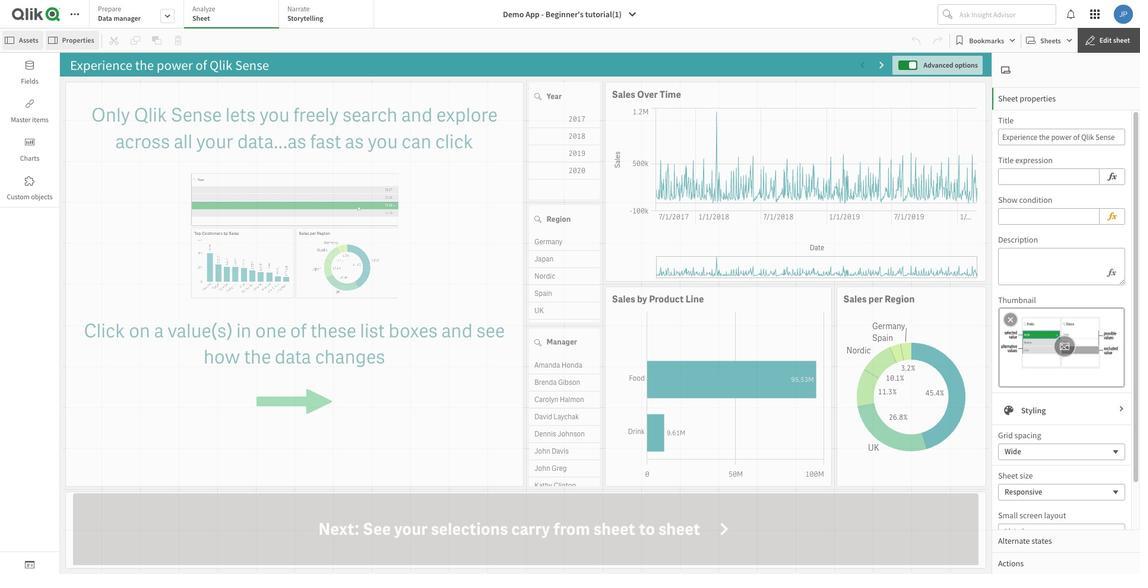 Task type: vqa. For each thing, say whether or not it's contained in the screenshot.
represents
no



Task type: describe. For each thing, give the bounding box(es) containing it.
of
[[290, 319, 307, 344]]

carry
[[511, 519, 550, 541]]

dennis johnson
[[534, 430, 585, 439]]

demo app - beginner's tutorial(1)
[[503, 9, 622, 20]]

sheet properties
[[998, 93, 1056, 104]]

only
[[91, 103, 130, 128]]

styling
[[1021, 406, 1046, 416]]

items
[[32, 115, 49, 124]]

size
[[1020, 471, 1033, 482]]

properties
[[62, 36, 94, 45]]

carolyn
[[534, 395, 558, 405]]

sales over time
[[612, 88, 681, 101]]

2018
[[568, 132, 585, 141]]

small
[[998, 511, 1018, 521]]

puzzle image
[[25, 176, 34, 186]]

arrow right image
[[716, 522, 733, 538]]

palette image
[[1004, 406, 1014, 416]]

david laychak optional. 4 of 19 row
[[529, 409, 600, 426]]

storytelling
[[287, 14, 323, 23]]

object image
[[25, 138, 34, 147]]

sales by product line
[[612, 294, 704, 306]]

2017 optional. 1 of 5 row
[[529, 111, 600, 128]]

david laychak
[[534, 412, 579, 422]]

how
[[204, 345, 240, 370]]

Ask Insight Advisor text field
[[957, 5, 1056, 24]]

sales for sales over time
[[612, 88, 635, 101]]

value(s)
[[167, 319, 232, 344]]

boxes
[[389, 319, 438, 344]]

per
[[869, 294, 883, 306]]

over
[[637, 88, 658, 101]]

properties
[[1020, 93, 1056, 104]]

click
[[435, 129, 473, 154]]

to
[[639, 519, 655, 541]]

grid
[[998, 430, 1013, 441]]

sheet for sheet properties
[[998, 93, 1018, 104]]

region inside application
[[885, 294, 915, 306]]

2019
[[568, 149, 585, 159]]

link image
[[25, 99, 34, 109]]

reset thumbnail image
[[1005, 314, 1016, 326]]

dennis johnson optional. 5 of 19 row
[[529, 426, 600, 443]]

germany
[[534, 238, 562, 247]]

year
[[547, 91, 562, 101]]

clinton
[[553, 481, 576, 491]]

dennis
[[534, 430, 556, 439]]

expression
[[1015, 155, 1053, 166]]

all
[[174, 129, 192, 154]]

variables image
[[25, 561, 34, 570]]

time
[[660, 88, 681, 101]]

uk optional. 5 of 7 row
[[529, 303, 600, 320]]

sheets
[[1040, 36, 1061, 45]]

master
[[11, 115, 31, 124]]

davis
[[551, 447, 569, 456]]

edit
[[1100, 36, 1112, 45]]

the
[[244, 345, 271, 370]]

layout
[[1044, 511, 1066, 521]]

demo
[[503, 9, 524, 20]]

prepare data manager
[[98, 4, 141, 23]]

spain optional. 4 of 7 row
[[529, 286, 600, 303]]

next image
[[1118, 406, 1125, 416]]

sales per region
[[843, 294, 915, 306]]

lets
[[225, 103, 256, 128]]

fields
[[21, 77, 38, 86]]

2020
[[568, 166, 585, 176]]

1 horizontal spatial sheet
[[658, 519, 700, 541]]

uk
[[534, 307, 544, 316]]

john davis
[[534, 447, 569, 456]]

john davis optional. 6 of 19 row
[[529, 443, 600, 460]]

screen
[[1020, 511, 1042, 521]]

bookmarks
[[969, 36, 1004, 45]]

your inside button
[[394, 519, 428, 541]]

usa optional. 6 of 7 row
[[529, 320, 600, 337]]

custom
[[7, 192, 30, 201]]

alternate
[[998, 536, 1030, 547]]

show condition
[[998, 195, 1052, 205]]

data
[[275, 345, 311, 370]]

condition
[[1019, 195, 1052, 205]]

kathy
[[534, 481, 552, 491]]

-
[[541, 9, 544, 20]]

gibson
[[558, 378, 580, 387]]

sheet inside analyze sheet
[[192, 14, 210, 23]]

johnson
[[557, 430, 585, 439]]

master items button
[[0, 91, 59, 130]]

title for title expression
[[998, 155, 1014, 166]]

small screen layout
[[998, 511, 1066, 521]]

tutorial(1)
[[585, 9, 622, 20]]

john greg
[[534, 464, 566, 474]]

charts button
[[0, 130, 59, 169]]

as
[[345, 129, 364, 154]]

custom objects button
[[0, 169, 59, 207]]

freely
[[293, 103, 339, 128]]

usa image
[[529, 320, 586, 337]]

greg
[[551, 464, 566, 474]]

search
[[342, 103, 398, 128]]

by
[[637, 294, 647, 306]]

john for john davis
[[534, 447, 550, 456]]

prepare
[[98, 4, 121, 13]]

kathy clinton
[[534, 481, 576, 491]]



Task type: locate. For each thing, give the bounding box(es) containing it.
you up data...as
[[259, 103, 290, 128]]

changes
[[315, 345, 385, 370]]

0 horizontal spatial you
[[259, 103, 290, 128]]

sheet inside tab
[[998, 93, 1018, 104]]

click
[[84, 319, 125, 344]]

data
[[98, 14, 112, 23]]

brenda gibson
[[534, 378, 580, 387]]

2020 optional. 4 of 5 row
[[529, 163, 600, 180]]

sales for sales per region
[[843, 294, 867, 306]]

explore
[[436, 103, 497, 128]]

2 vertical spatial sheet
[[998, 471, 1018, 482]]

see
[[476, 319, 505, 344]]

1 vertical spatial title
[[998, 155, 1014, 166]]

0 horizontal spatial and
[[401, 103, 432, 128]]

narrate storytelling
[[287, 4, 323, 23]]

2017
[[568, 115, 585, 124]]

properties button
[[45, 31, 99, 50]]

title for title
[[998, 115, 1014, 126]]

0 vertical spatial you
[[259, 103, 290, 128]]

laychak
[[553, 412, 579, 422]]

thumbnail
[[998, 295, 1036, 306]]

sheet
[[1113, 36, 1130, 45], [593, 519, 635, 541], [658, 519, 700, 541]]

edit sheet
[[1100, 36, 1130, 45]]

sense
[[171, 103, 222, 128]]

1 vertical spatial open expression editor image
[[1107, 266, 1116, 280]]

0 vertical spatial john
[[534, 447, 550, 456]]

demo app - beginner's tutorial(1) button
[[496, 5, 644, 24]]

1 horizontal spatial your
[[394, 519, 428, 541]]

in
[[236, 319, 251, 344]]

1 horizontal spatial region
[[885, 294, 915, 306]]

click on a value(s) in one of these list boxes and see how the data changes
[[84, 319, 505, 370]]

1 vertical spatial and
[[441, 319, 473, 344]]

honda
[[561, 361, 582, 370]]

these
[[310, 319, 356, 344]]

next sheet: product details image
[[877, 60, 887, 70]]

spain
[[534, 289, 552, 299]]

kathy clinton optional. 8 of 19 row
[[529, 478, 600, 495]]

john
[[534, 447, 550, 456], [534, 464, 550, 474]]

2018 optional. 2 of 5 row
[[529, 128, 600, 145]]

sales
[[612, 88, 635, 101], [612, 294, 635, 306], [843, 294, 867, 306]]

1 title from the top
[[998, 115, 1014, 126]]

2 john from the top
[[534, 464, 550, 474]]

and inside "only qlik sense lets you freely search and explore across all your data...as fast as you can click"
[[401, 103, 432, 128]]

sheet right edit
[[1113, 36, 1130, 45]]

actions tab
[[992, 553, 1140, 575]]

sales left per
[[843, 294, 867, 306]]

change thumbnail image
[[1059, 340, 1070, 354]]

sales inside sales by product line application
[[612, 294, 635, 306]]

sales left 'over'
[[612, 88, 635, 101]]

assets
[[19, 36, 38, 45]]

fast
[[310, 129, 341, 154]]

sheet left to at the bottom right
[[593, 519, 635, 541]]

states
[[1032, 536, 1052, 547]]

sales inside sales over time application
[[612, 88, 635, 101]]

1 vertical spatial sheet
[[998, 93, 1018, 104]]

sheet right to at the bottom right
[[658, 519, 700, 541]]

0 vertical spatial and
[[401, 103, 432, 128]]

0 vertical spatial region
[[547, 214, 571, 224]]

james peterson image
[[1114, 5, 1133, 24]]

advanced options
[[924, 60, 978, 69]]

actions
[[998, 559, 1024, 569]]

sales over time application
[[605, 82, 986, 282]]

region right per
[[885, 294, 915, 306]]

1 vertical spatial your
[[394, 519, 428, 541]]

your inside "only qlik sense lets you freely search and explore across all your data...as fast as you can click"
[[196, 129, 233, 154]]

john left 'greg'
[[534, 464, 550, 474]]

tab list
[[89, 0, 378, 30]]

sheet left "size"
[[998, 471, 1018, 482]]

2 title from the top
[[998, 155, 1014, 166]]

selections
[[431, 519, 508, 541]]

advanced
[[924, 60, 953, 69]]

brenda gibson optional. 2 of 19 row
[[529, 374, 600, 392]]

sheets button
[[1024, 31, 1075, 50]]

open expression editor image
[[1107, 170, 1118, 184]]

line
[[686, 294, 704, 306]]

japan optional. 2 of 7 row
[[529, 251, 600, 269]]

0 vertical spatial open expression editor image
[[1107, 210, 1118, 224]]

next: see your selections carry from sheet to sheet button
[[73, 494, 979, 566]]

germany optional. 1 of 7 row
[[529, 234, 600, 251]]

data...as
[[237, 129, 306, 154]]

sales for sales by product line
[[612, 294, 635, 306]]

custom objects
[[7, 192, 53, 201]]

next: see your selections carry from sheet to sheet
[[319, 519, 700, 541]]

None text field
[[998, 129, 1125, 145], [998, 169, 1100, 185], [998, 129, 1125, 145], [998, 169, 1100, 185]]

halmon
[[559, 395, 584, 405]]

0 vertical spatial your
[[196, 129, 233, 154]]

edit sheet button
[[1078, 28, 1140, 53]]

sheet down analyze
[[192, 14, 210, 23]]

amanda honda optional. 1 of 19 row
[[529, 357, 600, 374]]

2 horizontal spatial sheet
[[1113, 36, 1130, 45]]

title expression
[[998, 155, 1053, 166]]

amanda
[[534, 361, 560, 370]]

sales by product line application
[[605, 287, 832, 487]]

1 vertical spatial region
[[885, 294, 915, 306]]

open expression editor image
[[1107, 210, 1118, 224], [1107, 266, 1116, 280]]

1 open expression editor image from the top
[[1107, 210, 1118, 224]]

objects
[[31, 192, 53, 201]]

title
[[998, 115, 1014, 126], [998, 155, 1014, 166]]

region
[[547, 214, 571, 224], [885, 294, 915, 306]]

spacing
[[1014, 430, 1041, 441]]

master items
[[11, 115, 49, 124]]

1 horizontal spatial you
[[368, 129, 398, 154]]

0 horizontal spatial sheet
[[593, 519, 635, 541]]

david
[[534, 412, 552, 422]]

charts
[[20, 154, 39, 163]]

description
[[998, 235, 1038, 245]]

1 john from the top
[[534, 447, 550, 456]]

sales per region application
[[837, 287, 986, 487]]

nordic optional. 3 of 7 row
[[529, 269, 600, 286]]

0 horizontal spatial region
[[547, 214, 571, 224]]

grid spacing
[[998, 430, 1041, 441]]

sheet size
[[998, 471, 1033, 482]]

sheet properties tab
[[992, 87, 1140, 110]]

your right "all"
[[196, 129, 233, 154]]

title left expression
[[998, 155, 1014, 166]]

0 vertical spatial title
[[998, 115, 1014, 126]]

japan
[[534, 255, 553, 264]]

only qlik sense lets you freely search and explore across all your data...as fast as you can click
[[91, 103, 497, 154]]

one
[[255, 319, 286, 344]]

john down dennis
[[534, 447, 550, 456]]

john for john greg
[[534, 464, 550, 474]]

next:
[[319, 519, 359, 541]]

beginner's
[[546, 9, 584, 20]]

sheet down sheet "icon"
[[998, 93, 1018, 104]]

application
[[0, 0, 1140, 575], [65, 82, 523, 487]]

region up the germany optional. 1 of 7 row
[[547, 214, 571, 224]]

options
[[955, 60, 978, 69]]

None text field
[[998, 208, 1100, 225]]

2 open expression editor image from the top
[[1107, 266, 1116, 280]]

sales inside sales per region application
[[843, 294, 867, 306]]

you right as
[[368, 129, 398, 154]]

see
[[363, 519, 391, 541]]

john inside row
[[534, 464, 550, 474]]

carolyn halmon optional. 3 of 19 row
[[529, 392, 600, 409]]

show
[[998, 195, 1018, 205]]

john greg optional. 7 of 19 row
[[529, 460, 600, 478]]

sales left by
[[612, 294, 635, 306]]

1 vertical spatial john
[[534, 464, 550, 474]]

john inside row
[[534, 447, 550, 456]]

brenda
[[534, 378, 556, 387]]

1 horizontal spatial and
[[441, 319, 473, 344]]

0 horizontal spatial your
[[196, 129, 233, 154]]

and up can
[[401, 103, 432, 128]]

and
[[401, 103, 432, 128], [441, 319, 473, 344]]

2019 optional. 3 of 5 row
[[529, 145, 600, 163]]

your right see on the left of the page
[[394, 519, 428, 541]]

analyze
[[192, 4, 215, 13]]

and inside click on a value(s) in one of these list boxes and see how the data changes
[[441, 319, 473, 344]]

sheet image
[[1001, 65, 1011, 75]]

next: see your selections carry from sheet to sheet application
[[65, 492, 986, 569]]

1 vertical spatial you
[[368, 129, 398, 154]]

from
[[553, 519, 590, 541]]

product
[[649, 294, 684, 306]]

list
[[360, 319, 385, 344]]

you
[[259, 103, 290, 128], [368, 129, 398, 154]]

database image
[[25, 61, 34, 70]]

and left see
[[441, 319, 473, 344]]

manager
[[114, 14, 141, 23]]

title down sheet properties
[[998, 115, 1014, 126]]

alternate states
[[998, 536, 1052, 547]]

sheet for sheet size
[[998, 471, 1018, 482]]

alternate states tab
[[992, 530, 1140, 553]]

tab list containing prepare
[[89, 0, 378, 30]]

0 vertical spatial sheet
[[192, 14, 210, 23]]

assets button
[[2, 31, 43, 50]]



